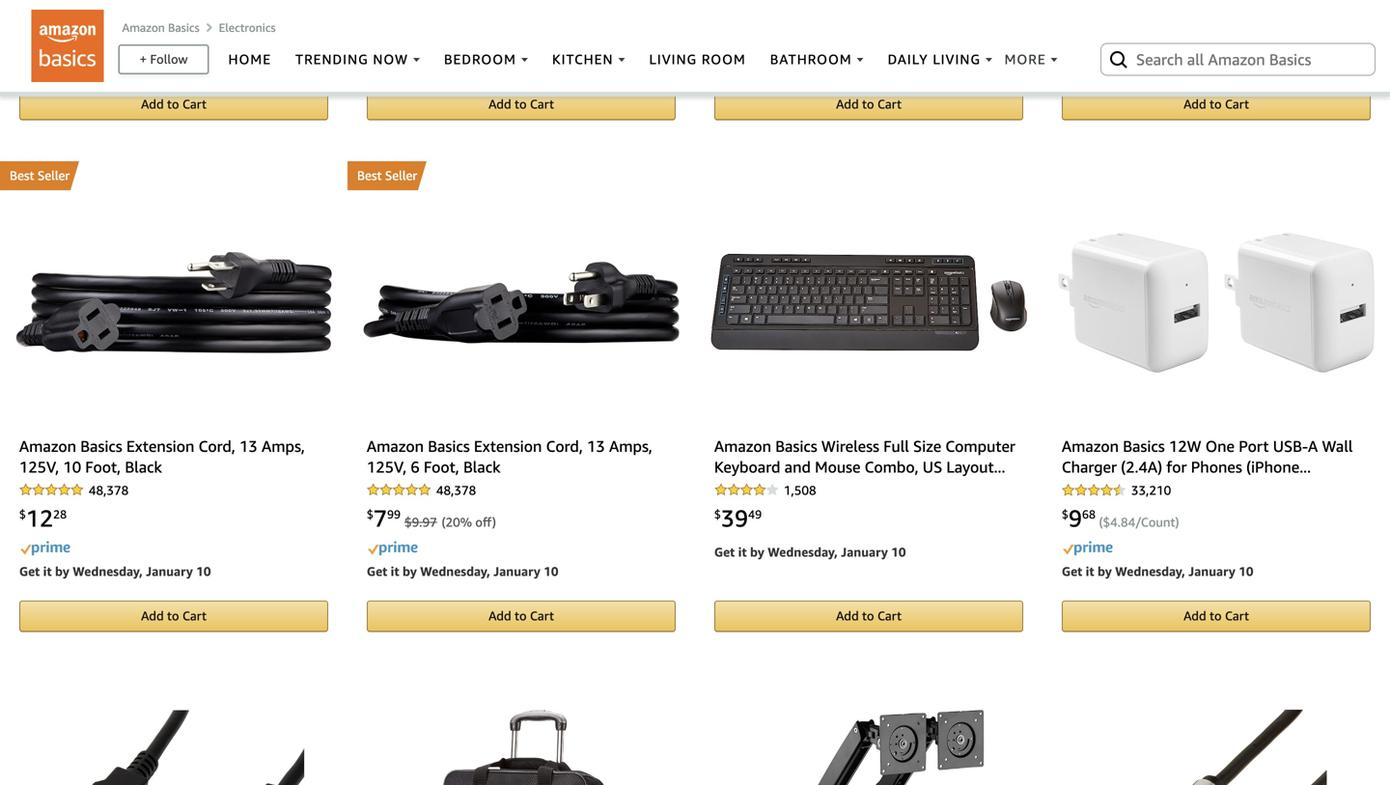 Task type: locate. For each thing, give the bounding box(es) containing it.
best seller
[[10, 168, 70, 183], [357, 168, 418, 183]]

$ 39 49
[[715, 504, 762, 532]]

get
[[19, 0, 40, 15], [1062, 52, 1083, 67], [715, 545, 735, 560], [19, 564, 40, 579], [367, 564, 388, 579], [1062, 564, 1083, 579]]

( left 4 at the bottom right
[[1100, 515, 1104, 530]]

best seller link
[[0, 161, 348, 190], [348, 161, 695, 190]]

seller for 7
[[385, 168, 418, 183]]

$ inside $ 12 28
[[19, 507, 26, 521]]

by
[[55, 0, 69, 15], [1098, 52, 1113, 67], [750, 545, 765, 560], [55, 564, 69, 579], [403, 564, 417, 579], [1098, 564, 1113, 579]]

2 48,378 from the left
[[436, 483, 476, 498]]

1 horizontal spatial seller
[[385, 168, 418, 183]]

1 seller from the left
[[38, 168, 70, 183]]

1 horizontal spatial best seller
[[357, 168, 418, 183]]

1 horizontal spatial best
[[357, 168, 382, 183]]

2 best from the left
[[357, 168, 382, 183]]

1 horizontal spatial (
[[1100, 515, 1104, 530]]

1 48,378 from the left
[[89, 483, 129, 498]]

. left /
[[1118, 515, 1121, 530]]

2 best seller link from the left
[[348, 161, 695, 190]]

. right 99
[[419, 515, 423, 530]]

0 horizontal spatial best seller
[[10, 168, 70, 183]]

$ left 49
[[715, 507, 721, 521]]

) for 9
[[1176, 515, 1180, 530]]

) right 20% on the left of the page
[[492, 515, 496, 530]]

best
[[10, 168, 34, 183], [357, 168, 382, 183]]

68
[[1083, 507, 1096, 521]]

$ left 99
[[367, 507, 374, 521]]

$ right 99
[[405, 515, 412, 530]]

7
[[374, 504, 387, 532]]

$ left 28
[[19, 507, 26, 521]]

$ inside the $ 39 49
[[715, 507, 721, 521]]

$
[[19, 507, 26, 521], [367, 507, 374, 521], [715, 507, 721, 521], [1062, 507, 1069, 521], [405, 515, 412, 530], [1104, 515, 1111, 530]]

2 seller from the left
[[385, 168, 418, 183]]

amazon basics link
[[122, 21, 200, 34]]

) for 7
[[492, 515, 496, 530]]

best seller link for 7
[[348, 161, 695, 190]]

amazon basics
[[122, 21, 200, 34]]

amazon basics extension cord, 13 amps, 125v, 6 foot, black image
[[363, 261, 680, 344]]

get it by wednesday, january 10
[[19, 0, 211, 15], [1062, 52, 1254, 67], [715, 545, 906, 560], [19, 564, 211, 579], [367, 564, 559, 579], [1062, 564, 1254, 579]]

2 ( from the left
[[1100, 515, 1104, 530]]

amazon basics 3.5mm aux jack audio extension cable, male to female, adapter for headphone or smartphone, 6 foot, black image
[[1106, 710, 1328, 785]]

12
[[26, 504, 53, 532]]

)
[[492, 515, 496, 530], [1176, 515, 1180, 530]]

amazon basics 12w one port usb-a wall charger (2.4a) for phones (iphone 15/14/13/12/11/x, samsung, and more), pack of 2, white image
[[1059, 232, 1375, 373]]

$ for 12
[[19, 507, 26, 521]]

48,378
[[89, 483, 129, 498], [436, 483, 476, 498]]

. inside $ 7 99 $ 9 . 97 ( 20% off )
[[419, 515, 423, 530]]

.
[[419, 515, 423, 530], [1118, 515, 1121, 530]]

49
[[749, 507, 762, 521]]

search image
[[1108, 48, 1131, 71]]

1 horizontal spatial .
[[1118, 515, 1121, 530]]

1 ( from the left
[[442, 515, 446, 530]]

1 best seller from the left
[[10, 168, 70, 183]]

0 horizontal spatial 48,378
[[89, 483, 129, 498]]

1 ) from the left
[[492, 515, 496, 530]]

) inside the $ 9 68 ( $ 4 . 84 / count )
[[1176, 515, 1180, 530]]

january
[[146, 0, 193, 15], [1189, 52, 1236, 67], [842, 545, 888, 560], [146, 564, 193, 579], [494, 564, 541, 579], [1189, 564, 1236, 579]]

best for 7
[[357, 168, 382, 183]]

seller
[[38, 168, 70, 183], [385, 168, 418, 183]]

1 horizontal spatial )
[[1176, 515, 1180, 530]]

0 horizontal spatial best
[[10, 168, 34, 183]]

amazon basics logo image
[[31, 10, 104, 82]]

2 ) from the left
[[1176, 515, 1180, 530]]

( right 97
[[442, 515, 446, 530]]

1,508
[[784, 483, 817, 498]]

it
[[43, 0, 52, 15], [1086, 52, 1095, 67], [739, 545, 747, 560], [43, 564, 52, 579], [391, 564, 399, 579], [1086, 564, 1095, 579]]

0 horizontal spatial )
[[492, 515, 496, 530]]

1 horizontal spatial 9
[[1069, 504, 1083, 532]]

) right /
[[1176, 515, 1180, 530]]

20%
[[446, 515, 472, 530]]

1 horizontal spatial 48,378
[[436, 483, 476, 498]]

0 horizontal spatial .
[[419, 515, 423, 530]]

2 best seller from the left
[[357, 168, 418, 183]]

( inside $ 7 99 $ 9 . 97 ( 20% off )
[[442, 515, 446, 530]]

) inside $ 7 99 $ 9 . 97 ( 20% off )
[[492, 515, 496, 530]]

best seller for 12
[[10, 168, 70, 183]]

(
[[442, 515, 446, 530], [1100, 515, 1104, 530]]

9 left 97
[[412, 515, 419, 530]]

( inside the $ 9 68 ( $ 4 . 84 / count )
[[1100, 515, 1104, 530]]

9
[[1069, 504, 1083, 532], [412, 515, 419, 530]]

2 . from the left
[[1118, 515, 1121, 530]]

10
[[196, 0, 211, 15], [1239, 52, 1254, 67], [892, 545, 906, 560], [196, 564, 211, 579], [544, 564, 559, 579], [1239, 564, 1254, 579]]

$ for 7
[[367, 507, 374, 521]]

1 best seller link from the left
[[0, 161, 348, 190]]

1 best from the left
[[10, 168, 34, 183]]

9 left 4 at the bottom right
[[1069, 504, 1083, 532]]

follow
[[150, 52, 188, 67]]

$ 9 68 ( $ 4 . 84 / count )
[[1062, 504, 1180, 532]]

0 horizontal spatial (
[[442, 515, 446, 530]]

0 horizontal spatial seller
[[38, 168, 70, 183]]

+ follow
[[140, 52, 188, 67]]

seller for 12
[[38, 168, 70, 183]]

0 horizontal spatial 9
[[412, 515, 419, 530]]

electronics
[[219, 21, 276, 34]]

amazon basics extension cord, 13 amps, 125v, 10 foot, black image
[[16, 252, 332, 353]]

39
[[721, 504, 749, 532]]

basics
[[168, 21, 200, 34]]

1 . from the left
[[419, 515, 423, 530]]

$ left 68 on the right of page
[[1062, 507, 1069, 521]]

wednesday,
[[73, 0, 143, 15], [1116, 52, 1186, 67], [768, 545, 838, 560], [73, 564, 143, 579], [420, 564, 491, 579], [1116, 564, 1186, 579]]



Task type: describe. For each thing, give the bounding box(es) containing it.
amazon
[[122, 21, 165, 34]]

amazon basics rolling laptop case, black image
[[436, 710, 607, 785]]

99
[[387, 507, 401, 521]]

33,210
[[1132, 483, 1172, 498]]

Search all Amazon Basics search field
[[1137, 43, 1344, 76]]

off
[[476, 515, 492, 530]]

$ 7 99 $ 9 . 97 ( 20% off )
[[367, 504, 496, 532]]

48,378 for 7
[[436, 483, 476, 498]]

best for 12
[[10, 168, 34, 183]]

amazon basics usb-a to usb-b 2.0 cable for printer or external hard drive, gold-plated connectors, 10 foot, black image
[[43, 710, 305, 785]]

+ follow button
[[120, 46, 208, 73]]

/
[[1136, 515, 1142, 530]]

97
[[423, 515, 437, 530]]

electronics link
[[219, 21, 276, 34]]

+
[[140, 52, 147, 67]]

count
[[1142, 515, 1176, 530]]

$ right 68 on the right of page
[[1104, 515, 1111, 530]]

9 inside $ 7 99 $ 9 . 97 ( 20% off )
[[412, 515, 419, 530]]

$ 12 28
[[19, 504, 67, 532]]

amazon basics wireless full size computer keyboard and mouse combo, us layout (qwerty), black image
[[711, 254, 1027, 351]]

best seller link for 12
[[0, 161, 348, 190]]

84
[[1121, 515, 1136, 530]]

4
[[1111, 515, 1118, 530]]

amazon basics dual monitor stand, lift engine arm mount, black image
[[754, 710, 985, 785]]

. inside the $ 9 68 ( $ 4 . 84 / count )
[[1118, 515, 1121, 530]]

48,378 for 12
[[89, 483, 129, 498]]

$ for 39
[[715, 507, 721, 521]]

$ for 9
[[1062, 507, 1069, 521]]

28
[[53, 507, 67, 521]]

best seller for 7
[[357, 168, 418, 183]]



Task type: vqa. For each thing, say whether or not it's contained in the screenshot.
5,587 on the left
no



